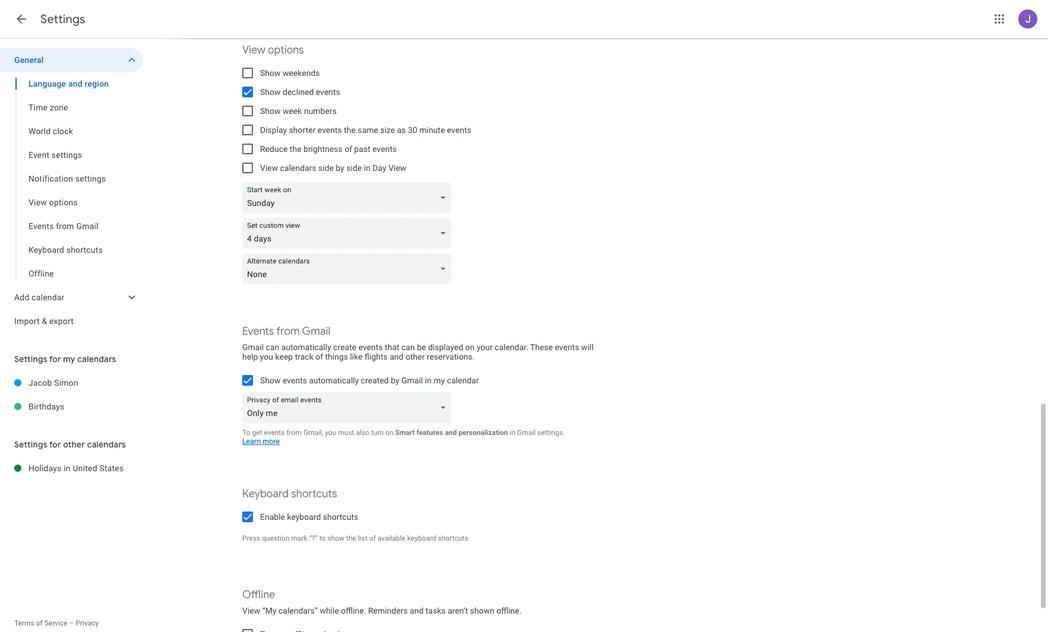 Task type: describe. For each thing, give the bounding box(es) containing it.
you inside events from gmail gmail can automatically create events that can be displayed on your calendar. these events will help you keep track of things like flights and other reservations.
[[260, 352, 273, 362]]

zone
[[50, 103, 68, 112]]

gmail up track
[[302, 325, 331, 339]]

day
[[373, 163, 387, 173]]

settings for settings
[[40, 12, 85, 27]]

offline view "my calendars" while offline. reminders and tasks aren't shown offline.
[[242, 589, 522, 616]]

to get events from gmail, you must also turn on smart features and personalization in gmail settings. learn more
[[242, 429, 565, 447]]

time zone
[[29, 103, 68, 112]]

show weekends
[[260, 68, 320, 78]]

holidays in united states tree item
[[0, 457, 143, 481]]

events for events from gmail gmail can automatically create events that can be displayed on your calendar. these events will help you keep track of things like flights and other reservations.
[[242, 325, 274, 339]]

birthdays tree item
[[0, 395, 143, 419]]

–
[[69, 620, 74, 628]]

events inside to get events from gmail, you must also turn on smart features and personalization in gmail settings. learn more
[[264, 429, 285, 437]]

gmail down be
[[402, 376, 423, 386]]

calendars for settings for other calendars
[[87, 440, 126, 450]]

language and region
[[29, 79, 109, 89]]

press
[[242, 535, 260, 543]]

holidays in united states link
[[29, 457, 143, 481]]

and inside events from gmail gmail can automatically create events that can be displayed on your calendar. these events will help you keep track of things like flights and other reservations.
[[390, 352, 404, 362]]

as
[[397, 125, 406, 135]]

time
[[29, 103, 48, 112]]

offline for offline
[[29, 269, 54, 279]]

events from gmail
[[29, 222, 98, 231]]

1 horizontal spatial keyboard
[[407, 535, 436, 543]]

in inside to get events from gmail, you must also turn on smart features and personalization in gmail settings. learn more
[[510, 429, 516, 437]]

and inside offline view "my calendars" while offline. reminders and tasks aren't shown offline.
[[410, 607, 424, 616]]

terms
[[14, 620, 34, 628]]

go back image
[[14, 12, 29, 26]]

events down track
[[283, 376, 307, 386]]

event settings
[[29, 150, 82, 160]]

united
[[73, 464, 97, 474]]

jacob simon tree item
[[0, 371, 143, 395]]

0 vertical spatial the
[[344, 125, 356, 135]]

events right minute
[[447, 125, 472, 135]]

0 vertical spatial by
[[336, 163, 345, 173]]

view calendars side by side in day view
[[260, 163, 407, 173]]

view down reduce
[[260, 163, 278, 173]]

gmail inside tree
[[76, 222, 98, 231]]

30
[[408, 125, 418, 135]]

show for show week numbers
[[260, 106, 281, 116]]

1 vertical spatial calendar
[[447, 376, 479, 386]]

terms of service – privacy
[[14, 620, 99, 628]]

for for other
[[49, 440, 61, 450]]

reduce the brightness of past events
[[260, 144, 397, 154]]

available
[[378, 535, 406, 543]]

reduce
[[260, 144, 288, 154]]

learn more link
[[242, 437, 280, 447]]

2 side from the left
[[347, 163, 362, 173]]

holidays
[[29, 464, 62, 474]]

in down "reservations."
[[425, 376, 432, 386]]

help
[[242, 352, 258, 362]]

events from gmail gmail can automatically create events that can be displayed on your calendar. these events will help you keep track of things like flights and other reservations.
[[242, 325, 594, 362]]

calendars for settings for my calendars
[[77, 354, 116, 365]]

0 vertical spatial my
[[63, 354, 75, 365]]

more
[[263, 437, 280, 447]]

weekends
[[283, 68, 320, 78]]

learn
[[242, 437, 261, 447]]

track
[[295, 352, 314, 362]]

week
[[283, 106, 302, 116]]

settings for event settings
[[52, 150, 82, 160]]

world clock
[[29, 127, 73, 136]]

birthdays link
[[29, 395, 143, 419]]

export
[[49, 317, 74, 326]]

mark
[[291, 535, 308, 543]]

settings for my calendars
[[14, 354, 116, 365]]

show for show weekends
[[260, 68, 281, 78]]

and inside tree
[[68, 79, 82, 89]]

"my
[[262, 607, 277, 616]]

1 vertical spatial other
[[63, 440, 85, 450]]

show week numbers
[[260, 106, 337, 116]]

be
[[417, 343, 426, 352]]

shorter
[[289, 125, 316, 135]]

other inside events from gmail gmail can automatically create events that can be displayed on your calendar. these events will help you keep track of things like flights and other reservations.
[[406, 352, 425, 362]]

simon
[[54, 378, 78, 388]]

notification
[[29, 174, 73, 184]]

&
[[42, 317, 47, 326]]

numbers
[[304, 106, 337, 116]]

jacob simon
[[29, 378, 78, 388]]

region
[[85, 79, 109, 89]]

of right list
[[369, 535, 376, 543]]

from for events from gmail gmail can automatically create events that can be displayed on your calendar. these events will help you keep track of things like flights and other reservations.
[[277, 325, 300, 339]]

size
[[380, 125, 395, 135]]

must
[[338, 429, 354, 437]]

aren't
[[448, 607, 468, 616]]

general
[[14, 55, 44, 65]]

view inside tree
[[29, 198, 47, 207]]

of left past
[[345, 144, 352, 154]]

show for show declined events
[[260, 87, 281, 97]]

and inside to get events from gmail, you must also turn on smart features and personalization in gmail settings. learn more
[[445, 429, 457, 437]]

calendar.
[[495, 343, 529, 352]]

tasks
[[426, 607, 446, 616]]

of right terms
[[36, 620, 43, 628]]

add
[[14, 293, 29, 302]]

settings for notification settings
[[75, 174, 106, 184]]

show declined events
[[260, 87, 340, 97]]

enable
[[260, 513, 285, 522]]

while
[[320, 607, 339, 616]]

jacob
[[29, 378, 52, 388]]

you inside to get events from gmail, you must also turn on smart features and personalization in gmail settings. learn more
[[325, 429, 336, 437]]

0 vertical spatial options
[[268, 43, 304, 57]]

states
[[99, 464, 124, 474]]

on inside to get events from gmail, you must also turn on smart features and personalization in gmail settings. learn more
[[386, 429, 394, 437]]

smart
[[395, 429, 415, 437]]

will
[[582, 343, 594, 352]]

tree containing general
[[0, 48, 143, 333]]

reminders
[[368, 607, 408, 616]]

display shorter events the same size as 30 minute events
[[260, 125, 472, 135]]



Task type: locate. For each thing, give the bounding box(es) containing it.
calendar up &
[[32, 293, 64, 302]]

view options inside tree
[[29, 198, 78, 207]]

on left your
[[465, 343, 475, 352]]

1 vertical spatial keyboard shortcuts
[[242, 488, 337, 501]]

the left list
[[346, 535, 356, 543]]

and
[[68, 79, 82, 89], [390, 352, 404, 362], [445, 429, 457, 437], [410, 607, 424, 616]]

notification settings
[[29, 174, 106, 184]]

side down past
[[347, 163, 362, 173]]

0 horizontal spatial keyboard
[[29, 245, 64, 255]]

view options down notification
[[29, 198, 78, 207]]

in
[[364, 163, 371, 173], [425, 376, 432, 386], [510, 429, 516, 437], [64, 464, 71, 474]]

from up the keep
[[277, 325, 300, 339]]

offline up add calendar
[[29, 269, 54, 279]]

keyboard down events from gmail
[[29, 245, 64, 255]]

1 vertical spatial for
[[49, 440, 61, 450]]

event
[[29, 150, 49, 160]]

on right turn
[[386, 429, 394, 437]]

1 horizontal spatial offline
[[242, 589, 275, 602]]

settings for settings for other calendars
[[14, 440, 47, 450]]

also
[[356, 429, 370, 437]]

my down "reservations."
[[434, 376, 445, 386]]

0 horizontal spatial other
[[63, 440, 85, 450]]

1 horizontal spatial calendar
[[447, 376, 479, 386]]

4 show from the top
[[260, 376, 281, 386]]

minute
[[420, 125, 445, 135]]

offline. right while
[[341, 607, 366, 616]]

"?"
[[309, 535, 318, 543]]

1 vertical spatial on
[[386, 429, 394, 437]]

from inside to get events from gmail, you must also turn on smart features and personalization in gmail settings. learn more
[[287, 429, 302, 437]]

offline up "my
[[242, 589, 275, 602]]

1 vertical spatial settings
[[75, 174, 106, 184]]

1 horizontal spatial events
[[242, 325, 274, 339]]

automatically left the create
[[282, 343, 331, 352]]

0 vertical spatial on
[[465, 343, 475, 352]]

0 horizontal spatial options
[[49, 198, 78, 207]]

0 vertical spatial settings
[[40, 12, 85, 27]]

automatically down things
[[309, 376, 359, 386]]

side down reduce the brightness of past events
[[319, 163, 334, 173]]

you left must
[[325, 429, 336, 437]]

0 vertical spatial settings
[[52, 150, 82, 160]]

other right that
[[406, 352, 425, 362]]

options inside tree
[[49, 198, 78, 207]]

0 vertical spatial you
[[260, 352, 273, 362]]

in left day
[[364, 163, 371, 173]]

create
[[333, 343, 357, 352]]

can right help
[[266, 343, 279, 352]]

my up jacob simon tree item
[[63, 354, 75, 365]]

privacy link
[[76, 620, 99, 628]]

1 horizontal spatial on
[[465, 343, 475, 352]]

automatically
[[282, 343, 331, 352], [309, 376, 359, 386]]

other
[[406, 352, 425, 362], [63, 440, 85, 450]]

settings
[[52, 150, 82, 160], [75, 174, 106, 184]]

0 horizontal spatial view options
[[29, 198, 78, 207]]

group containing language and region
[[0, 72, 143, 286]]

events left will
[[555, 343, 580, 352]]

for for my
[[49, 354, 61, 365]]

keyboard shortcuts
[[29, 245, 103, 255], [242, 488, 337, 501]]

settings up jacob
[[14, 354, 47, 365]]

settings right notification
[[75, 174, 106, 184]]

events right get
[[264, 429, 285, 437]]

reservations.
[[427, 352, 475, 362]]

keyboard up mark
[[287, 513, 321, 522]]

keyboard shortcuts inside group
[[29, 245, 103, 255]]

import
[[14, 317, 40, 326]]

things
[[325, 352, 348, 362]]

0 horizontal spatial my
[[63, 354, 75, 365]]

1 horizontal spatial can
[[402, 343, 415, 352]]

other up holidays in united states
[[63, 440, 85, 450]]

from left gmail,
[[287, 429, 302, 437]]

privacy
[[76, 620, 99, 628]]

0 vertical spatial keyboard
[[287, 513, 321, 522]]

turn
[[371, 429, 384, 437]]

1 vertical spatial you
[[325, 429, 336, 437]]

view up the show weekends on the left
[[242, 43, 266, 57]]

1 vertical spatial by
[[391, 376, 400, 386]]

in inside 'holidays in united states' link
[[64, 464, 71, 474]]

by down reduce the brightness of past events
[[336, 163, 345, 173]]

1 vertical spatial view options
[[29, 198, 78, 207]]

events up reduce the brightness of past events
[[318, 125, 342, 135]]

options up events from gmail
[[49, 198, 78, 207]]

0 vertical spatial from
[[56, 222, 74, 231]]

that
[[385, 343, 400, 352]]

clock
[[53, 127, 73, 136]]

1 for from the top
[[49, 354, 61, 365]]

1 vertical spatial keyboard
[[407, 535, 436, 543]]

events down notification
[[29, 222, 54, 231]]

offline.
[[341, 607, 366, 616], [497, 607, 522, 616]]

show left the weekends
[[260, 68, 281, 78]]

features
[[417, 429, 443, 437]]

0 vertical spatial events
[[29, 222, 54, 231]]

terms of service link
[[14, 620, 68, 628]]

1 horizontal spatial other
[[406, 352, 425, 362]]

can left be
[[402, 343, 415, 352]]

3 show from the top
[[260, 106, 281, 116]]

language
[[29, 79, 66, 89]]

2 vertical spatial the
[[346, 535, 356, 543]]

1 vertical spatial offline
[[242, 589, 275, 602]]

same
[[358, 125, 378, 135]]

of right track
[[316, 352, 323, 362]]

1 can from the left
[[266, 343, 279, 352]]

settings right go back icon
[[40, 12, 85, 27]]

from down notification settings
[[56, 222, 74, 231]]

options up the show weekends on the left
[[268, 43, 304, 57]]

options
[[268, 43, 304, 57], [49, 198, 78, 207]]

0 horizontal spatial calendar
[[32, 293, 64, 302]]

2 can from the left
[[402, 343, 415, 352]]

of
[[345, 144, 352, 154], [316, 352, 323, 362], [369, 535, 376, 543], [36, 620, 43, 628]]

in right the personalization
[[510, 429, 516, 437]]

import & export
[[14, 317, 74, 326]]

general tree item
[[0, 48, 143, 72]]

to
[[320, 535, 326, 543]]

created
[[361, 376, 389, 386]]

calendar inside tree
[[32, 293, 64, 302]]

2 vertical spatial calendars
[[87, 440, 126, 450]]

show down the show weekends on the left
[[260, 87, 281, 97]]

2 for from the top
[[49, 440, 61, 450]]

press question mark "?" to show the list of available keyboard shortcuts
[[242, 535, 468, 543]]

events up numbers
[[316, 87, 340, 97]]

keyboard shortcuts down events from gmail
[[29, 245, 103, 255]]

1 vertical spatial automatically
[[309, 376, 359, 386]]

by right created
[[391, 376, 400, 386]]

my
[[63, 354, 75, 365], [434, 376, 445, 386]]

offline inside tree
[[29, 269, 54, 279]]

1 vertical spatial options
[[49, 198, 78, 207]]

flights
[[365, 352, 388, 362]]

gmail left settings.
[[517, 429, 536, 437]]

calendars down reduce
[[280, 163, 316, 173]]

display
[[260, 125, 287, 135]]

calendar down "reservations."
[[447, 376, 479, 386]]

keyboard
[[29, 245, 64, 255], [242, 488, 289, 501]]

calendars up 'states'
[[87, 440, 126, 450]]

birthdays
[[29, 402, 64, 412]]

on inside events from gmail gmail can automatically create events that can be displayed on your calendar. these events will help you keep track of things like flights and other reservations.
[[465, 343, 475, 352]]

world
[[29, 127, 51, 136]]

from inside tree
[[56, 222, 74, 231]]

settings heading
[[40, 12, 85, 27]]

1 horizontal spatial by
[[391, 376, 400, 386]]

view
[[242, 43, 266, 57], [260, 163, 278, 173], [389, 163, 407, 173], [29, 198, 47, 207], [242, 607, 260, 616]]

past
[[354, 144, 371, 154]]

automatically inside events from gmail gmail can automatically create events that can be displayed on your calendar. these events will help you keep track of things like flights and other reservations.
[[282, 343, 331, 352]]

2 vertical spatial from
[[287, 429, 302, 437]]

1 side from the left
[[319, 163, 334, 173]]

show events automatically created by gmail in my calendar
[[260, 376, 479, 386]]

from inside events from gmail gmail can automatically create events that can be displayed on your calendar. these events will help you keep track of things like flights and other reservations.
[[277, 325, 300, 339]]

show up display
[[260, 106, 281, 116]]

events left that
[[359, 343, 383, 352]]

events for events from gmail
[[29, 222, 54, 231]]

settings up notification settings
[[52, 150, 82, 160]]

gmail
[[76, 222, 98, 231], [302, 325, 331, 339], [242, 343, 264, 352], [402, 376, 423, 386], [517, 429, 536, 437]]

in left united
[[64, 464, 71, 474]]

events inside tree
[[29, 222, 54, 231]]

from for events from gmail
[[56, 222, 74, 231]]

like
[[350, 352, 363, 362]]

1 vertical spatial calendars
[[77, 354, 116, 365]]

keyboard inside tree
[[29, 245, 64, 255]]

0 vertical spatial calendar
[[32, 293, 64, 302]]

settings for other calendars
[[14, 440, 126, 450]]

0 vertical spatial view options
[[242, 43, 304, 57]]

0 horizontal spatial events
[[29, 222, 54, 231]]

1 vertical spatial the
[[290, 144, 302, 154]]

gmail inside to get events from gmail, you must also turn on smart features and personalization in gmail settings. learn more
[[517, 429, 536, 437]]

0 vertical spatial offline
[[29, 269, 54, 279]]

by
[[336, 163, 345, 173], [391, 376, 400, 386]]

2 show from the top
[[260, 87, 281, 97]]

add calendar
[[14, 293, 64, 302]]

show down the keep
[[260, 376, 281, 386]]

0 vertical spatial keyboard shortcuts
[[29, 245, 103, 255]]

for up 'jacob simon'
[[49, 354, 61, 365]]

and left 'region'
[[68, 79, 82, 89]]

these
[[530, 343, 553, 352]]

holidays in united states
[[29, 464, 124, 474]]

and right features
[[445, 429, 457, 437]]

1 vertical spatial from
[[277, 325, 300, 339]]

0 vertical spatial for
[[49, 354, 61, 365]]

view options up the show weekends on the left
[[242, 43, 304, 57]]

keyboard right available at the left bottom of the page
[[407, 535, 436, 543]]

settings for settings for my calendars
[[14, 354, 47, 365]]

and left tasks
[[410, 607, 424, 616]]

for up holidays
[[49, 440, 61, 450]]

calendars up jacob simon tree item
[[77, 354, 116, 365]]

settings up holidays
[[14, 440, 47, 450]]

1 horizontal spatial you
[[325, 429, 336, 437]]

1 horizontal spatial my
[[434, 376, 445, 386]]

the left the same
[[344, 125, 356, 135]]

0 horizontal spatial keyboard
[[287, 513, 321, 522]]

offline. right shown
[[497, 607, 522, 616]]

events inside events from gmail gmail can automatically create events that can be displayed on your calendar. these events will help you keep track of things like flights and other reservations.
[[242, 325, 274, 339]]

events up help
[[242, 325, 274, 339]]

0 vertical spatial automatically
[[282, 343, 331, 352]]

settings.
[[538, 429, 565, 437]]

personalization
[[459, 429, 508, 437]]

1 horizontal spatial keyboard
[[242, 488, 289, 501]]

settings for my calendars tree
[[0, 371, 143, 419]]

1 show from the top
[[260, 68, 281, 78]]

0 horizontal spatial can
[[266, 343, 279, 352]]

0 horizontal spatial offline.
[[341, 607, 366, 616]]

1 vertical spatial settings
[[14, 354, 47, 365]]

get
[[252, 429, 262, 437]]

list
[[358, 535, 368, 543]]

offline inside offline view "my calendars" while offline. reminders and tasks aren't shown offline.
[[242, 589, 275, 602]]

1 offline. from the left
[[341, 607, 366, 616]]

2 vertical spatial settings
[[14, 440, 47, 450]]

0 horizontal spatial by
[[336, 163, 345, 173]]

to
[[242, 429, 250, 437]]

declined
[[283, 87, 314, 97]]

events down size
[[373, 144, 397, 154]]

1 vertical spatial keyboard
[[242, 488, 289, 501]]

view down notification
[[29, 198, 47, 207]]

displayed
[[428, 343, 463, 352]]

offline for offline view "my calendars" while offline. reminders and tasks aren't shown offline.
[[242, 589, 275, 602]]

keep
[[275, 352, 293, 362]]

gmail left the keep
[[242, 343, 264, 352]]

view right day
[[389, 163, 407, 173]]

show
[[328, 535, 345, 543]]

0 horizontal spatial keyboard shortcuts
[[29, 245, 103, 255]]

0 horizontal spatial you
[[260, 352, 273, 362]]

2 offline. from the left
[[497, 607, 522, 616]]

question
[[262, 535, 290, 543]]

1 horizontal spatial side
[[347, 163, 362, 173]]

you
[[260, 352, 273, 362], [325, 429, 336, 437]]

keyboard shortcuts up "enable"
[[242, 488, 337, 501]]

0 horizontal spatial side
[[319, 163, 334, 173]]

of inside events from gmail gmail can automatically create events that can be displayed on your calendar. these events will help you keep track of things like flights and other reservations.
[[316, 352, 323, 362]]

group
[[0, 72, 143, 286]]

0 vertical spatial other
[[406, 352, 425, 362]]

can
[[266, 343, 279, 352], [402, 343, 415, 352]]

gmail,
[[304, 429, 323, 437]]

0 vertical spatial calendars
[[280, 163, 316, 173]]

the down the shorter
[[290, 144, 302, 154]]

shortcuts inside tree
[[66, 245, 103, 255]]

and right flights
[[390, 352, 404, 362]]

you right help
[[260, 352, 273, 362]]

the
[[344, 125, 356, 135], [290, 144, 302, 154], [346, 535, 356, 543]]

keyboard up "enable"
[[242, 488, 289, 501]]

show for show events automatically created by gmail in my calendar
[[260, 376, 281, 386]]

None field
[[242, 182, 456, 213], [242, 218, 456, 249], [242, 254, 456, 285], [242, 393, 456, 424], [242, 182, 456, 213], [242, 218, 456, 249], [242, 254, 456, 285], [242, 393, 456, 424]]

offline
[[29, 269, 54, 279], [242, 589, 275, 602]]

shown
[[470, 607, 495, 616]]

gmail down notification settings
[[76, 222, 98, 231]]

1 horizontal spatial view options
[[242, 43, 304, 57]]

brightness
[[304, 144, 343, 154]]

1 vertical spatial my
[[434, 376, 445, 386]]

settings
[[40, 12, 85, 27], [14, 354, 47, 365], [14, 440, 47, 450]]

0 vertical spatial keyboard
[[29, 245, 64, 255]]

0 horizontal spatial offline
[[29, 269, 54, 279]]

0 horizontal spatial on
[[386, 429, 394, 437]]

1 horizontal spatial offline.
[[497, 607, 522, 616]]

tree
[[0, 48, 143, 333]]

1 horizontal spatial options
[[268, 43, 304, 57]]

1 vertical spatial events
[[242, 325, 274, 339]]

view inside offline view "my calendars" while offline. reminders and tasks aren't shown offline.
[[242, 607, 260, 616]]

view left "my
[[242, 607, 260, 616]]

1 horizontal spatial keyboard shortcuts
[[242, 488, 337, 501]]



Task type: vqa. For each thing, say whether or not it's contained in the screenshot.
Events corresponding to Events from Gmail Gmail can automatically create events that can be displayed on your calendar. These events will help you keep track of things like flights and other reservations.
yes



